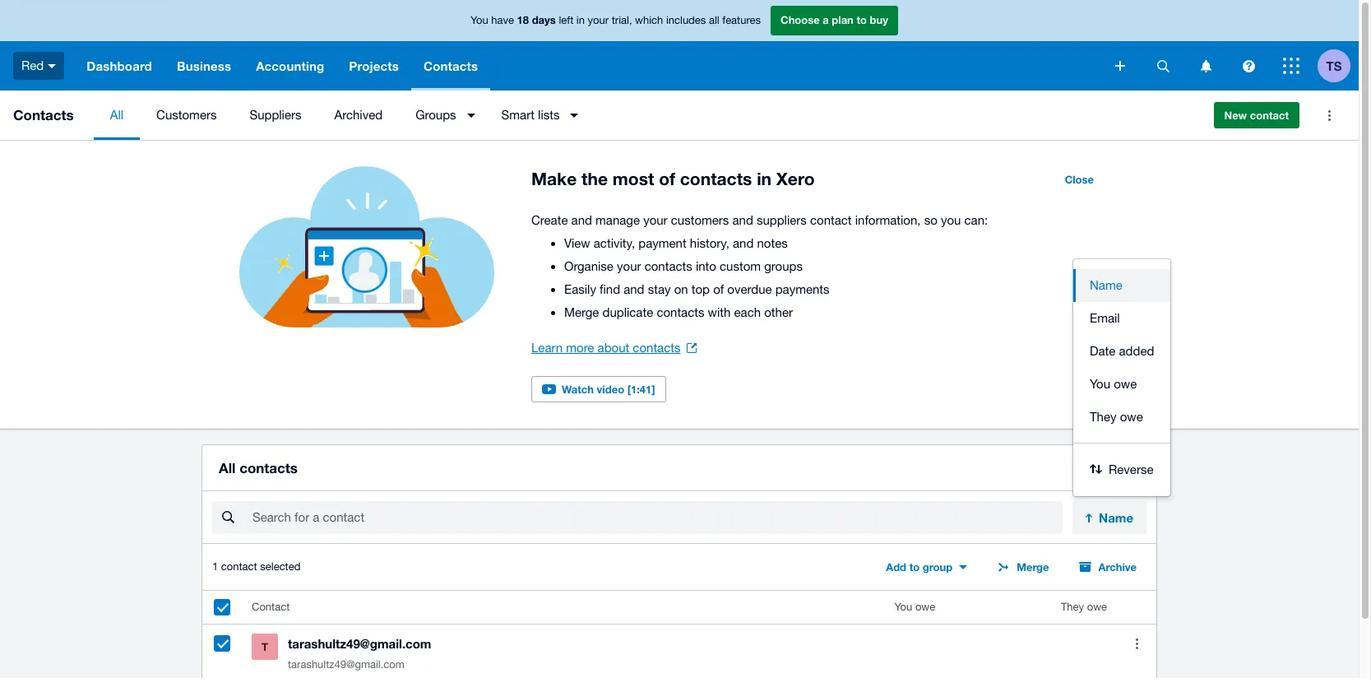 Task type: vqa. For each thing, say whether or not it's contained in the screenshot.
ROLE related to Business and accounting
no



Task type: locate. For each thing, give the bounding box(es) containing it.
they owe button
[[1074, 401, 1171, 434]]

manage
[[596, 213, 640, 227]]

contact right 1
[[221, 561, 257, 573]]

owe
[[1114, 377, 1137, 391], [1121, 410, 1144, 424], [916, 601, 936, 613], [1088, 601, 1108, 613]]

18
[[517, 13, 529, 27]]

list box containing name
[[1074, 259, 1171, 444]]

can:
[[965, 213, 988, 227]]

stay
[[648, 282, 671, 296]]

1 vertical spatial they
[[1061, 601, 1085, 613]]

easily find and stay on top of overdue payments
[[565, 282, 830, 296]]

and up view
[[572, 213, 592, 227]]

group
[[1074, 259, 1171, 496]]

1 horizontal spatial you owe
[[1090, 377, 1137, 391]]

business button
[[165, 41, 244, 91]]

1 vertical spatial they owe
[[1061, 601, 1108, 613]]

they owe down you owe button
[[1090, 410, 1144, 424]]

1 horizontal spatial to
[[910, 561, 920, 574]]

0 vertical spatial to
[[857, 13, 867, 27]]

they owe inside contact list table element
[[1061, 601, 1108, 613]]

in right left on the top
[[577, 14, 585, 27]]

0 vertical spatial all
[[110, 108, 124, 122]]

contact right "suppliers"
[[811, 213, 852, 227]]

on
[[674, 282, 688, 296]]

owe down add to group popup button
[[916, 601, 936, 613]]

1 vertical spatial all
[[219, 459, 236, 477]]

other
[[765, 305, 793, 319]]

contact inside new contact button
[[1251, 109, 1290, 122]]

all inside button
[[110, 108, 124, 122]]

0 horizontal spatial contacts
[[13, 106, 74, 123]]

0 horizontal spatial they
[[1061, 601, 1085, 613]]

0 vertical spatial tarashultz49@gmail.com
[[288, 636, 432, 651]]

your up payment
[[644, 213, 668, 227]]

you owe
[[1090, 377, 1137, 391], [895, 601, 936, 613]]

top
[[692, 282, 710, 296]]

contacts up the groups "button"
[[424, 58, 478, 73]]

1 vertical spatial in
[[757, 169, 772, 189]]

2 horizontal spatial contact
[[1251, 109, 1290, 122]]

0 vertical spatial you
[[471, 14, 489, 27]]

name button
[[1073, 501, 1147, 534]]

close
[[1065, 173, 1094, 186]]

0 vertical spatial they owe
[[1090, 410, 1144, 424]]

0 vertical spatial they
[[1090, 410, 1117, 424]]

of right 'top'
[[714, 282, 724, 296]]

1 vertical spatial name
[[1099, 510, 1134, 525]]

you owe down date added button
[[1090, 377, 1137, 391]]

to
[[857, 13, 867, 27], [910, 561, 920, 574]]

ts button
[[1318, 41, 1359, 91]]

more
[[566, 341, 594, 355]]

contact right new
[[1251, 109, 1290, 122]]

all contacts
[[219, 459, 298, 477]]

0 horizontal spatial of
[[659, 169, 676, 189]]

overdue
[[728, 282, 772, 296]]

merge inside button
[[1017, 561, 1050, 574]]

[1:41]
[[628, 383, 656, 396]]

you down the date
[[1090, 377, 1111, 391]]

accounting
[[256, 58, 324, 73]]

0 vertical spatial name
[[1090, 278, 1123, 292]]

1 horizontal spatial in
[[757, 169, 772, 189]]

and up custom
[[733, 236, 754, 250]]

add
[[886, 561, 907, 574]]

1 horizontal spatial you
[[895, 601, 913, 613]]

the
[[582, 169, 608, 189]]

0 horizontal spatial your
[[588, 14, 609, 27]]

you
[[941, 213, 961, 227]]

1 horizontal spatial contact
[[811, 213, 852, 227]]

you
[[471, 14, 489, 27], [1090, 377, 1111, 391], [895, 601, 913, 613]]

0 horizontal spatial you owe
[[895, 601, 936, 613]]

your left trial,
[[588, 14, 609, 27]]

group
[[923, 561, 953, 574]]

in
[[577, 14, 585, 27], [757, 169, 772, 189]]

2 vertical spatial contact
[[221, 561, 257, 573]]

banner
[[0, 0, 1359, 91]]

all for all
[[110, 108, 124, 122]]

1 vertical spatial merge
[[1017, 561, 1050, 574]]

tarashultz49@gmail.com
[[288, 636, 432, 651], [288, 659, 405, 671]]

0 vertical spatial merge
[[565, 305, 599, 319]]

suppliers
[[250, 108, 302, 122]]

2 horizontal spatial you
[[1090, 377, 1111, 391]]

1 vertical spatial contact
[[811, 213, 852, 227]]

in inside you have 18 days left in your trial, which includes all features
[[577, 14, 585, 27]]

smart lists
[[502, 108, 560, 122]]

you owe down add to group
[[895, 601, 936, 613]]

1 vertical spatial you
[[1090, 377, 1111, 391]]

owe down the archive button
[[1088, 601, 1108, 613]]

to left "buy"
[[857, 13, 867, 27]]

name up email
[[1090, 278, 1123, 292]]

menu
[[94, 91, 1201, 140]]

contact
[[1251, 109, 1290, 122], [811, 213, 852, 227], [221, 561, 257, 573]]

information,
[[856, 213, 921, 227]]

to right add on the right bottom of page
[[910, 561, 920, 574]]

name button
[[1074, 269, 1171, 302]]

1 horizontal spatial they
[[1090, 410, 1117, 424]]

they inside contact list table element
[[1061, 601, 1085, 613]]

email button
[[1074, 302, 1171, 335]]

you owe inside button
[[1090, 377, 1137, 391]]

most
[[613, 169, 654, 189]]

0 vertical spatial contacts
[[424, 58, 478, 73]]

1 vertical spatial you owe
[[895, 601, 936, 613]]

in left xero
[[757, 169, 772, 189]]

0 horizontal spatial contact
[[221, 561, 257, 573]]

video
[[597, 383, 625, 396]]

1 vertical spatial your
[[644, 213, 668, 227]]

xero
[[777, 169, 815, 189]]

1 horizontal spatial merge
[[1017, 561, 1050, 574]]

which
[[635, 14, 664, 27]]

merge for merge duplicate contacts with each other
[[565, 305, 599, 319]]

1 horizontal spatial all
[[219, 459, 236, 477]]

in for left
[[577, 14, 585, 27]]

duplicate
[[603, 305, 654, 319]]

all
[[110, 108, 124, 122], [219, 459, 236, 477]]

your down activity,
[[617, 259, 641, 273]]

list box
[[1074, 259, 1171, 444]]

1 horizontal spatial contacts
[[424, 58, 478, 73]]

activity,
[[594, 236, 635, 250]]

choose a plan to buy
[[781, 13, 889, 27]]

0 vertical spatial you owe
[[1090, 377, 1137, 391]]

name
[[1090, 278, 1123, 292], [1099, 510, 1134, 525]]

dashboard link
[[74, 41, 165, 91]]

tarashultz49@gmail.com inside tarashultz49@gmail.com tarashultz49@gmail.com
[[288, 659, 405, 671]]

all button
[[94, 91, 140, 140]]

contacts down red popup button
[[13, 106, 74, 123]]

1 vertical spatial tarashultz49@gmail.com
[[288, 659, 405, 671]]

view
[[565, 236, 591, 250]]

they owe
[[1090, 410, 1144, 424], [1061, 601, 1108, 613]]

new contact button
[[1214, 102, 1300, 128]]

2 vertical spatial your
[[617, 259, 641, 273]]

they down you owe button
[[1090, 410, 1117, 424]]

you left have at the left
[[471, 14, 489, 27]]

of
[[659, 169, 676, 189], [714, 282, 724, 296]]

organise your contacts into custom groups
[[565, 259, 803, 273]]

2 horizontal spatial your
[[644, 213, 668, 227]]

name down reverse button
[[1099, 510, 1134, 525]]

svg image
[[1284, 58, 1300, 74], [1157, 60, 1170, 72], [1201, 60, 1212, 72], [1116, 61, 1126, 71], [48, 64, 56, 68]]

they down the archive button
[[1061, 601, 1085, 613]]

customers
[[156, 108, 217, 122]]

of right most
[[659, 169, 676, 189]]

0 horizontal spatial merge
[[565, 305, 599, 319]]

projects
[[349, 58, 399, 73]]

new contact
[[1225, 109, 1290, 122]]

contacts
[[680, 169, 752, 189], [645, 259, 693, 273], [657, 305, 705, 319], [633, 341, 681, 355], [240, 459, 298, 477]]

easily
[[565, 282, 597, 296]]

projects button
[[337, 41, 411, 91]]

1 vertical spatial to
[[910, 561, 920, 574]]

left
[[559, 14, 574, 27]]

0 horizontal spatial all
[[110, 108, 124, 122]]

2 tarashultz49@gmail.com from the top
[[288, 659, 405, 671]]

merge left the archive button
[[1017, 561, 1050, 574]]

make the most of contacts in xero
[[532, 169, 815, 189]]

your inside you have 18 days left in your trial, which includes all features
[[588, 14, 609, 27]]

0 horizontal spatial you
[[471, 14, 489, 27]]

name inside button
[[1090, 278, 1123, 292]]

so
[[925, 213, 938, 227]]

archive
[[1099, 561, 1137, 574]]

0 vertical spatial contact
[[1251, 109, 1290, 122]]

all for all contacts
[[219, 459, 236, 477]]

archive button
[[1069, 554, 1147, 580]]

1 vertical spatial of
[[714, 282, 724, 296]]

they owe down the archive button
[[1061, 601, 1108, 613]]

you down add on the right bottom of page
[[895, 601, 913, 613]]

create and manage your customers and suppliers contact information, so you can:
[[532, 213, 988, 227]]

your
[[588, 14, 609, 27], [644, 213, 668, 227], [617, 259, 641, 273]]

they
[[1090, 410, 1117, 424], [1061, 601, 1085, 613]]

0 horizontal spatial to
[[857, 13, 867, 27]]

0 vertical spatial your
[[588, 14, 609, 27]]

tarashultz49@gmail.com tarashultz49@gmail.com
[[288, 636, 432, 671]]

dashboard
[[87, 58, 152, 73]]

0 vertical spatial in
[[577, 14, 585, 27]]

menu containing all
[[94, 91, 1201, 140]]

0 horizontal spatial in
[[577, 14, 585, 27]]

payment
[[639, 236, 687, 250]]

2 vertical spatial you
[[895, 601, 913, 613]]

red button
[[0, 41, 74, 91]]

merge down easily
[[565, 305, 599, 319]]



Task type: describe. For each thing, give the bounding box(es) containing it.
they inside button
[[1090, 410, 1117, 424]]

to inside banner
[[857, 13, 867, 27]]

1 horizontal spatial of
[[714, 282, 724, 296]]

ts
[[1327, 58, 1343, 73]]

days
[[532, 13, 556, 27]]

view activity, payment history, and notes
[[565, 236, 788, 250]]

watch video [1:41] button
[[532, 376, 666, 402]]

trial,
[[612, 14, 632, 27]]

and left "suppliers"
[[733, 213, 754, 227]]

you inside you have 18 days left in your trial, which includes all features
[[471, 14, 489, 27]]

lists
[[538, 108, 560, 122]]

svg image inside red popup button
[[48, 64, 56, 68]]

learn more about contacts
[[532, 341, 681, 355]]

find
[[600, 282, 621, 296]]

watch video [1:41]
[[562, 383, 656, 396]]

contacts button
[[411, 41, 491, 91]]

merge button
[[988, 554, 1060, 580]]

a
[[823, 13, 829, 27]]

you have 18 days left in your trial, which includes all features
[[471, 13, 761, 27]]

date
[[1090, 344, 1116, 358]]

1 tarashultz49@gmail.com from the top
[[288, 636, 432, 651]]

Search for a contact field
[[251, 502, 1063, 533]]

0 vertical spatial of
[[659, 169, 676, 189]]

name inside popup button
[[1099, 510, 1134, 525]]

into
[[696, 259, 717, 273]]

make
[[532, 169, 577, 189]]

customers button
[[140, 91, 233, 140]]

close button
[[1055, 166, 1104, 193]]

1
[[212, 561, 218, 573]]

contact list table element
[[202, 591, 1157, 678]]

about
[[598, 341, 630, 355]]

added
[[1120, 344, 1155, 358]]

suppliers
[[757, 213, 807, 227]]

features
[[723, 14, 761, 27]]

learn more about contacts link
[[532, 337, 697, 360]]

1 horizontal spatial your
[[617, 259, 641, 273]]

you inside contact list table element
[[895, 601, 913, 613]]

email
[[1090, 311, 1121, 325]]

selected
[[260, 561, 301, 573]]

add to group
[[886, 561, 953, 574]]

add to group button
[[877, 554, 978, 580]]

notes
[[757, 236, 788, 250]]

svg image
[[1243, 60, 1255, 72]]

contacts inside popup button
[[424, 58, 478, 73]]

history,
[[690, 236, 730, 250]]

new
[[1225, 109, 1248, 122]]

t
[[262, 640, 268, 654]]

more row options image
[[1121, 627, 1154, 660]]

with
[[708, 305, 731, 319]]

date added button
[[1074, 335, 1171, 368]]

payments
[[776, 282, 830, 296]]

in for contacts
[[757, 169, 772, 189]]

business
[[177, 58, 231, 73]]

groups
[[765, 259, 803, 273]]

each
[[734, 305, 761, 319]]

create
[[532, 213, 568, 227]]

banner containing ts
[[0, 0, 1359, 91]]

contact for new contact
[[1251, 109, 1290, 122]]

watch
[[562, 383, 594, 396]]

smart lists button
[[485, 91, 589, 140]]

all
[[709, 14, 720, 27]]

you owe button
[[1074, 368, 1171, 401]]

red
[[21, 58, 44, 72]]

suppliers button
[[233, 91, 318, 140]]

smart
[[502, 108, 535, 122]]

1 contact selected
[[212, 561, 301, 573]]

actions menu image
[[1313, 99, 1346, 132]]

buy
[[870, 13, 889, 27]]

you inside button
[[1090, 377, 1111, 391]]

you owe inside contact list table element
[[895, 601, 936, 613]]

archived button
[[318, 91, 399, 140]]

reverse button
[[1074, 454, 1171, 487]]

owe down date added button
[[1114, 377, 1137, 391]]

accounting button
[[244, 41, 337, 91]]

they owe inside button
[[1090, 410, 1144, 424]]

choose
[[781, 13, 820, 27]]

organise
[[565, 259, 614, 273]]

have
[[492, 14, 514, 27]]

custom
[[720, 259, 761, 273]]

to inside add to group popup button
[[910, 561, 920, 574]]

learn
[[532, 341, 563, 355]]

group containing name
[[1074, 259, 1171, 496]]

customers
[[671, 213, 729, 227]]

owe down you owe button
[[1121, 410, 1144, 424]]

date added
[[1090, 344, 1155, 358]]

1 vertical spatial contacts
[[13, 106, 74, 123]]

groups
[[416, 108, 456, 122]]

merge for merge
[[1017, 561, 1050, 574]]

and up duplicate
[[624, 282, 645, 296]]

archived
[[335, 108, 383, 122]]

contact
[[252, 601, 290, 613]]

contact for 1 contact selected
[[221, 561, 257, 573]]

groups button
[[399, 91, 485, 140]]

includes
[[666, 14, 706, 27]]



